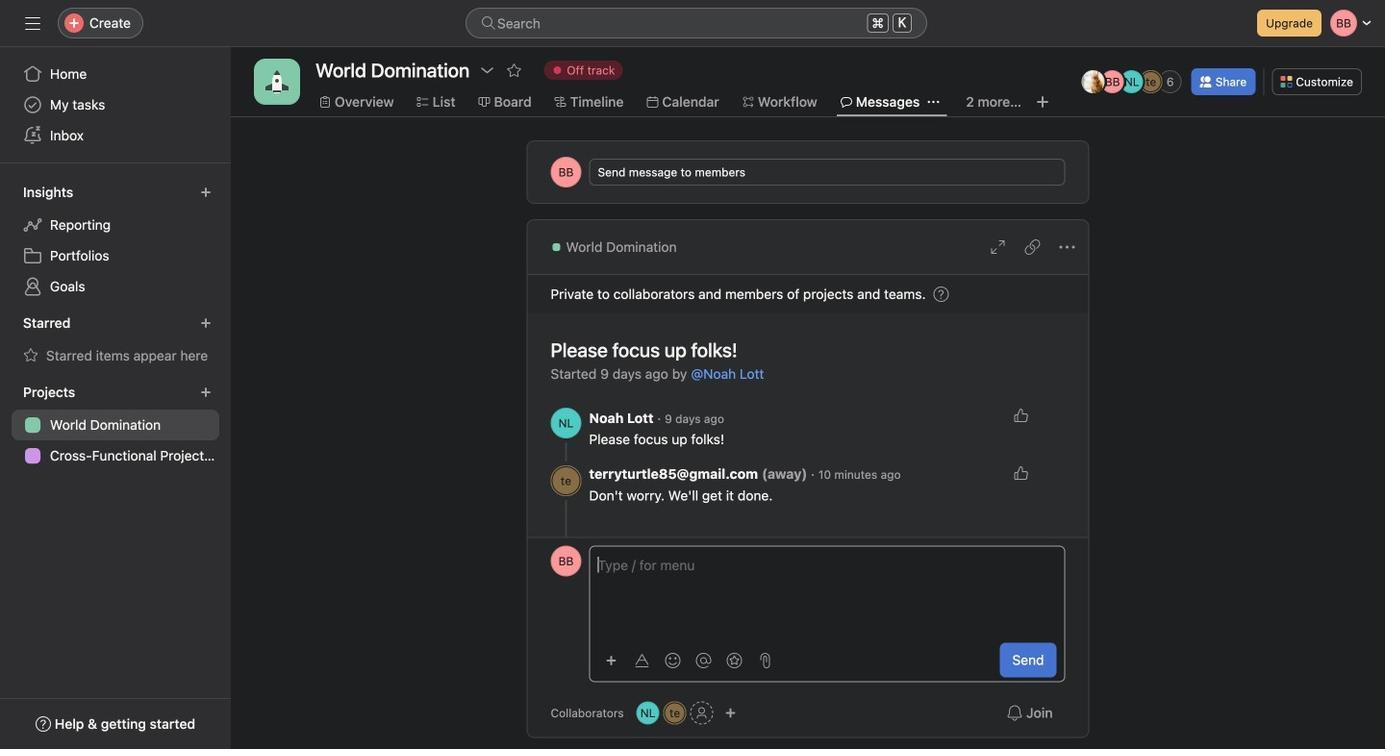 Task type: locate. For each thing, give the bounding box(es) containing it.
add tab image
[[1035, 94, 1051, 110]]

toolbar
[[598, 647, 779, 674]]

None field
[[466, 8, 927, 38]]

add or remove collaborators image
[[637, 702, 660, 725], [725, 708, 737, 719]]

appreciations image
[[727, 653, 742, 669]]

rocket image
[[266, 70, 289, 93]]

open user profile image
[[551, 546, 582, 577]]

0 horizontal spatial add or remove collaborators image
[[637, 702, 660, 725]]

add to starred image
[[506, 63, 522, 78]]

0 likes. click to like this message comment image
[[1014, 408, 1029, 423]]

hide sidebar image
[[25, 15, 40, 31]]

0 likes. click to like this message comment image
[[1014, 466, 1029, 481]]

add or remove collaborators image down formatting "icon"
[[637, 702, 660, 725]]

tab actions image
[[928, 96, 939, 108]]

new insights image
[[200, 187, 212, 198]]

add or remove collaborators image down appreciations image
[[725, 708, 737, 719]]



Task type: vqa. For each thing, say whether or not it's contained in the screenshot.
Mark complete icon
no



Task type: describe. For each thing, give the bounding box(es) containing it.
emoji image
[[665, 653, 681, 669]]

starred element
[[0, 306, 231, 375]]

global element
[[0, 47, 231, 163]]

insert an object image
[[606, 655, 617, 667]]

insights element
[[0, 175, 231, 306]]

more actions image
[[1060, 240, 1075, 255]]

open user profile image
[[551, 408, 582, 439]]

full screen image
[[990, 240, 1006, 255]]

formatting image
[[634, 653, 650, 669]]

copy link image
[[1025, 240, 1040, 255]]

attach a file or paste an image image
[[758, 653, 773, 669]]

projects element
[[0, 375, 231, 475]]

new project or portfolio image
[[200, 387, 212, 398]]

add items to starred image
[[200, 317, 212, 329]]

Search tasks, projects, and more text field
[[466, 8, 927, 38]]

show options image
[[479, 63, 495, 78]]

at mention image
[[696, 653, 711, 669]]

1 horizontal spatial add or remove collaborators image
[[725, 708, 737, 719]]



